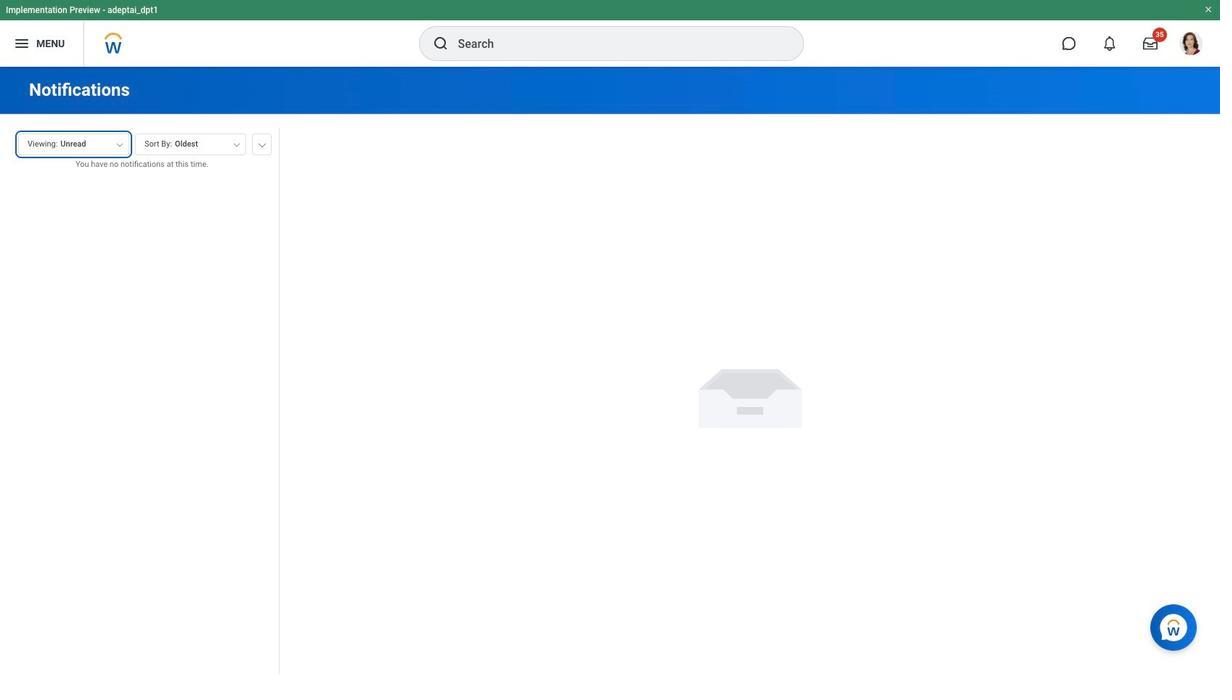 Task type: describe. For each thing, give the bounding box(es) containing it.
Search Workday  search field
[[458, 28, 773, 60]]

inbox items list box
[[0, 181, 279, 675]]

inbox large image
[[1143, 36, 1158, 51]]

search image
[[432, 35, 449, 52]]

more image
[[258, 140, 267, 147]]



Task type: vqa. For each thing, say whether or not it's contained in the screenshot.
leftmost Started
no



Task type: locate. For each thing, give the bounding box(es) containing it.
close environment banner image
[[1204, 5, 1213, 14]]

profile logan mcneil image
[[1179, 32, 1203, 58]]

banner
[[0, 0, 1220, 67]]

notifications large image
[[1102, 36, 1117, 51]]

tab panel
[[0, 127, 279, 675]]

reading pane region
[[280, 115, 1220, 675]]

main content
[[0, 67, 1220, 675]]

justify image
[[13, 35, 31, 52]]



